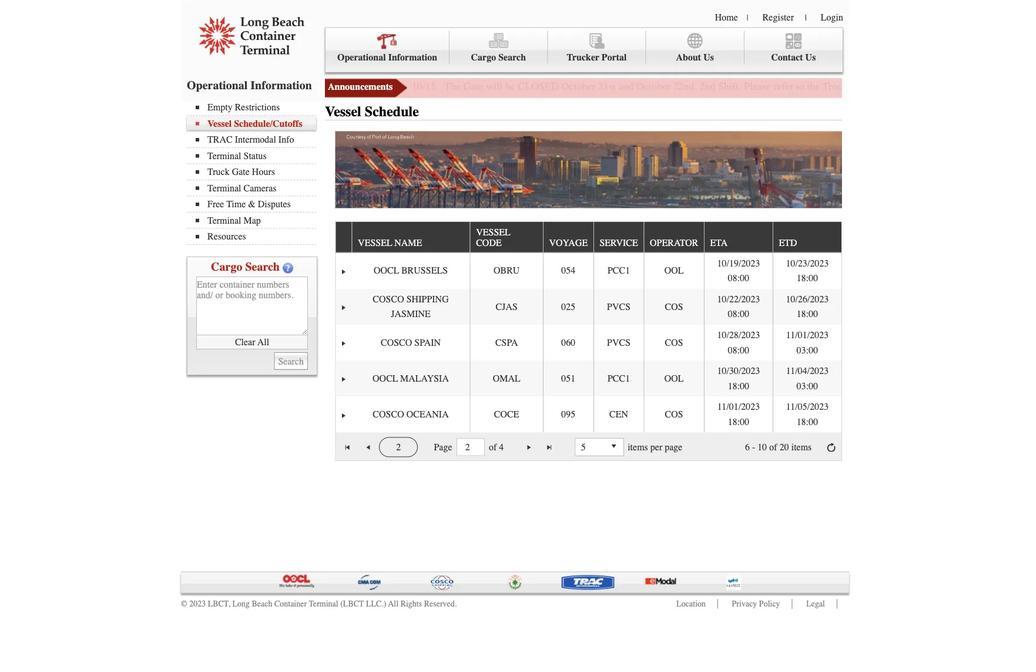 Task type: vqa. For each thing, say whether or not it's contained in the screenshot.
this at the bottom right
no



Task type: describe. For each thing, give the bounding box(es) containing it.
18:00 for 10/26/2023 18:00
[[797, 309, 818, 320]]

10/19/2023 08:00
[[718, 258, 760, 284]]

privacy policy link
[[732, 600, 781, 609]]

2 items from the left
[[792, 442, 812, 453]]

vessel for name
[[358, 238, 392, 249]]

information inside operational information link
[[388, 52, 438, 63]]

clear all
[[235, 337, 269, 348]]

to
[[797, 81, 805, 93]]

long
[[232, 600, 250, 609]]

cargo inside cargo search link
[[471, 52, 496, 63]]

11/01/2023 for 03:00
[[787, 330, 829, 341]]

cosco spain
[[381, 337, 441, 348]]

terminal cameras link
[[196, 183, 316, 194]]

and
[[619, 81, 634, 93]]

pvcs cell for 025
[[594, 289, 644, 325]]

10/22/2023
[[718, 294, 760, 305]]

1 horizontal spatial cargo search
[[471, 52, 526, 63]]

©
[[181, 600, 187, 609]]

cosco for cosco oceania
[[373, 409, 404, 420]]

spain
[[415, 337, 441, 348]]

container
[[274, 600, 307, 609]]

10/28/2023 08:00
[[718, 330, 760, 356]]

contact us
[[772, 52, 816, 63]]

10/23/2023 18:00 cell
[[773, 253, 842, 289]]

vessel code
[[476, 227, 511, 249]]

20
[[780, 442, 789, 453]]

cos cell for 11/01/2023
[[644, 397, 704, 433]]

pvcs for 060
[[607, 337, 631, 348]]

cos for 11/01/2023
[[665, 409, 684, 420]]

please
[[744, 81, 771, 93]]

cosco spain cell
[[352, 325, 470, 361]]

1 horizontal spatial vessel
[[325, 104, 361, 120]]

oceania
[[407, 409, 449, 420]]

trucker portal link
[[548, 31, 646, 64]]

2nd
[[700, 81, 716, 93]]

will
[[486, 81, 503, 93]]

1 | from the left
[[747, 13, 749, 22]]

coce cell
[[470, 397, 543, 433]]

22nd,
[[673, 81, 697, 93]]

legal
[[807, 600, 825, 609]]

0 vertical spatial operational information
[[337, 52, 438, 63]]

obru cell
[[470, 253, 543, 289]]

11/01/2023 03:00 cell
[[773, 325, 842, 361]]

10/15 the gate will be closed october 21st and october 22nd, 2nd shift. please refer to the truck gate hours web page for further gate detai
[[412, 81, 1031, 93]]

10
[[758, 442, 767, 453]]

oocl malaysia
[[373, 373, 449, 384]]

pcc1 cell for 051
[[594, 361, 644, 397]]

row containing cosco shipping jasmine
[[336, 289, 842, 325]]

row group containing 10/19/2023 08:00
[[336, 253, 842, 433]]

11/04/2023 03:00
[[787, 366, 829, 392]]

refer
[[774, 81, 794, 93]]

obru
[[494, 266, 520, 276]]

service link
[[600, 233, 644, 252]]

18:00 for 10/30/2023 18:00
[[728, 381, 750, 392]]

clear all button
[[196, 336, 308, 350]]

be
[[505, 81, 515, 93]]

18:00 for 10/23/2023 18:00
[[797, 273, 818, 284]]

5
[[581, 442, 586, 453]]

1 vertical spatial cargo
[[211, 260, 242, 274]]

disputes
[[258, 199, 291, 210]]

025
[[562, 302, 576, 312]]

0 horizontal spatial page
[[665, 442, 683, 453]]

policy
[[759, 600, 781, 609]]

08:00 for 10/19/2023 08:00
[[728, 273, 750, 284]]

resources link
[[196, 231, 316, 242]]

trac
[[208, 134, 233, 145]]

about
[[676, 52, 701, 63]]

refresh image
[[827, 443, 836, 452]]

row containing 10/19/2023 08:00
[[336, 253, 842, 289]]

10/22/2023 08:00
[[718, 294, 760, 320]]

service
[[600, 238, 638, 249]]

cos cell for 10/28/2023
[[644, 325, 704, 361]]

trac intermodal info link
[[196, 134, 316, 145]]

10/19/2023 08:00 cell
[[704, 253, 773, 289]]

search inside menu bar
[[499, 52, 526, 63]]

time
[[227, 199, 246, 210]]

11/01/2023 for 18:00
[[718, 402, 760, 413]]

voyage
[[549, 238, 588, 249]]

go to the first page image
[[343, 443, 353, 452]]

1 october from the left
[[562, 81, 596, 93]]

name
[[395, 238, 422, 249]]

10/28/2023
[[718, 330, 760, 341]]

etd link
[[779, 233, 803, 252]]

operational inside menu bar
[[337, 52, 386, 63]]

schedule
[[365, 104, 419, 120]]

cspa cell
[[470, 325, 543, 361]]

2 | from the left
[[805, 13, 807, 22]]

brussels
[[401, 266, 448, 276]]

4
[[499, 442, 504, 453]]

operator link
[[650, 233, 704, 252]]

the
[[445, 81, 461, 93]]

11/01/2023 03:00
[[787, 330, 829, 356]]

10/30/2023 18:00 cell
[[704, 361, 773, 397]]

03:00 for 11/01/2023 03:00
[[797, 345, 818, 356]]

about us
[[676, 52, 714, 63]]

0 horizontal spatial cargo search
[[211, 260, 280, 274]]

empty
[[208, 102, 233, 113]]

1 horizontal spatial hours
[[873, 81, 899, 93]]

cen
[[610, 409, 629, 420]]

free
[[208, 199, 224, 210]]

2023
[[189, 600, 206, 609]]

095 cell
[[543, 397, 594, 433]]

gate
[[991, 81, 1009, 93]]

trucker portal
[[567, 52, 627, 63]]

cosco oceania
[[373, 409, 449, 420]]

10/22/2023 08:00 cell
[[704, 289, 773, 325]]

legal link
[[807, 600, 825, 609]]

terminal up free
[[208, 183, 241, 194]]

ool for 10/19/2023
[[665, 266, 684, 276]]

051 cell
[[543, 361, 594, 397]]

go to the next page image
[[525, 443, 534, 452]]

cos for 10/22/2023
[[665, 302, 684, 312]]

pvcs cell for 060
[[594, 325, 644, 361]]

oocl for oocl brussels
[[374, 266, 399, 276]]

reserved.
[[424, 600, 457, 609]]

(lbct
[[341, 600, 364, 609]]

login
[[821, 12, 844, 23]]

terminal left the (lbct
[[309, 600, 338, 609]]

contact
[[772, 52, 803, 63]]

vessel inside the empty restrictions vessel schedule/cutoffs trac intermodal info terminal status truck gate hours terminal cameras free time & disputes terminal map resources
[[208, 118, 232, 129]]

cosco shipping jasmine
[[373, 294, 449, 320]]

login link
[[821, 12, 844, 23]]

08:00 for 10/28/2023 08:00
[[728, 345, 750, 356]]

cjas
[[496, 302, 518, 312]]

menu bar containing operational information
[[325, 27, 844, 73]]

21st
[[599, 81, 616, 93]]

vessel code link
[[476, 222, 511, 252]]

coce
[[494, 409, 519, 420]]

10/23/2023
[[786, 258, 829, 269]]

10/26/2023 18:00 cell
[[773, 289, 842, 325]]

025 cell
[[543, 289, 594, 325]]

vessel for code
[[476, 227, 511, 238]]

18:00 for 11/05/2023 18:00
[[797, 417, 818, 428]]

jasmine
[[391, 309, 431, 320]]

10/28/2023 08:00 cell
[[704, 325, 773, 361]]

pvcs for 025
[[607, 302, 631, 312]]

ool cell for 10/30/2023
[[644, 361, 704, 397]]

voyage link
[[549, 233, 594, 252]]

further
[[959, 81, 988, 93]]

18:00 for 11/01/2023 18:00
[[728, 417, 750, 428]]

1 horizontal spatial gate
[[464, 81, 484, 93]]



Task type: locate. For each thing, give the bounding box(es) containing it.
1 vertical spatial information
[[251, 78, 312, 92]]

11/05/2023 18:00 cell
[[773, 397, 842, 433]]

0 vertical spatial ool
[[665, 266, 684, 276]]

03:00
[[797, 345, 818, 356], [797, 381, 818, 392]]

us
[[704, 52, 714, 63], [806, 52, 816, 63]]

10/19/2023
[[718, 258, 760, 269]]

cargo search up will
[[471, 52, 526, 63]]

11/05/2023
[[787, 402, 829, 413]]

menu bar
[[325, 27, 844, 73], [187, 101, 322, 245]]

08:00 down 10/22/2023
[[728, 309, 750, 320]]

1 ool cell from the top
[[644, 253, 704, 289]]

5 row from the top
[[336, 361, 842, 397]]

Enter container numbers and/ or booking numbers.  text field
[[196, 277, 308, 336]]

0 horizontal spatial search
[[245, 260, 280, 274]]

0 vertical spatial truck
[[823, 81, 848, 93]]

shipping
[[407, 294, 449, 305]]

all right llc.)
[[388, 600, 399, 609]]

search down 'resources' link
[[245, 260, 280, 274]]

2 field
[[457, 439, 485, 457]]

054
[[562, 266, 576, 276]]

0 horizontal spatial vessel
[[208, 118, 232, 129]]

1 vertical spatial pcc1 cell
[[594, 361, 644, 397]]

cjas cell
[[470, 289, 543, 325]]

2 of from the left
[[770, 442, 778, 453]]

2 october from the left
[[637, 81, 671, 93]]

2 vertical spatial 08:00
[[728, 345, 750, 356]]

18:00 inside 10/26/2023 18:00
[[797, 309, 818, 320]]

pcc1 down service
[[608, 266, 630, 276]]

6 - 10 of 20 items
[[745, 442, 812, 453]]

0 vertical spatial search
[[499, 52, 526, 63]]

cosco left spain
[[381, 337, 412, 348]]

cargo search down 'resources' link
[[211, 260, 280, 274]]

row down voyage link
[[336, 253, 842, 289]]

1 horizontal spatial information
[[388, 52, 438, 63]]

1 horizontal spatial of
[[770, 442, 778, 453]]

items left per
[[628, 442, 648, 453]]

0 vertical spatial 11/01/2023
[[787, 330, 829, 341]]

1 vertical spatial cosco
[[381, 337, 412, 348]]

11/01/2023 18:00
[[718, 402, 760, 428]]

privacy policy
[[732, 600, 781, 609]]

1 horizontal spatial all
[[388, 600, 399, 609]]

cspa
[[496, 337, 518, 348]]

| right home 'link'
[[747, 13, 749, 22]]

cen cell
[[594, 397, 644, 433]]

03:00 inside the 11/04/2023 03:00
[[797, 381, 818, 392]]

pcc1 up cen
[[608, 373, 630, 384]]

row containing 11/01/2023 18:00
[[336, 397, 842, 433]]

0 vertical spatial menu bar
[[325, 27, 844, 73]]

the
[[807, 81, 820, 93]]

portal
[[602, 52, 627, 63]]

pcc1 cell down service
[[594, 253, 644, 289]]

1 row from the top
[[336, 222, 842, 253]]

2 ool from the top
[[665, 373, 684, 384]]

pcc1 for 051
[[608, 373, 630, 384]]

0 horizontal spatial |
[[747, 13, 749, 22]]

18:00 inside '11/01/2023 18:00'
[[728, 417, 750, 428]]

1 08:00 from the top
[[728, 273, 750, 284]]

2 03:00 from the top
[[797, 381, 818, 392]]

shift.
[[718, 81, 742, 93]]

18:00 up 6 at right bottom
[[728, 417, 750, 428]]

free time & disputes link
[[196, 199, 316, 210]]

terminal status link
[[196, 151, 316, 161]]

18:00 inside 10/30/2023 18:00
[[728, 381, 750, 392]]

operational up "empty"
[[187, 78, 248, 92]]

11/01/2023 inside cell
[[718, 402, 760, 413]]

of left 20 in the bottom of the page
[[770, 442, 778, 453]]

11/01/2023 inside "cell"
[[787, 330, 829, 341]]

hours up the cameras
[[252, 167, 275, 178]]

0 horizontal spatial us
[[704, 52, 714, 63]]

1 vertical spatial pvcs
[[607, 337, 631, 348]]

08:00 down the 10/28/2023
[[728, 345, 750, 356]]

etd
[[779, 238, 798, 249]]

18:00 inside 11/05/2023 18:00
[[797, 417, 818, 428]]

truck right the
[[823, 81, 848, 93]]

08:00 inside 10/19/2023 08:00
[[728, 273, 750, 284]]

pvcs
[[607, 302, 631, 312], [607, 337, 631, 348]]

0 horizontal spatial information
[[251, 78, 312, 92]]

11/04/2023
[[787, 366, 829, 377]]

None submit
[[274, 353, 308, 370]]

11/01/2023 down 10/26/2023 18:00 cell
[[787, 330, 829, 341]]

operational up announcements in the left of the page
[[337, 52, 386, 63]]

1 vertical spatial operational information
[[187, 78, 312, 92]]

omal cell
[[470, 361, 543, 397]]

1 horizontal spatial page
[[922, 81, 942, 93]]

vessel down "empty"
[[208, 118, 232, 129]]

oocl brussels cell
[[352, 253, 470, 289]]

gate inside the empty restrictions vessel schedule/cutoffs trac intermodal info terminal status truck gate hours terminal cameras free time & disputes terminal map resources
[[232, 167, 250, 178]]

1 horizontal spatial search
[[499, 52, 526, 63]]

hours left web
[[873, 81, 899, 93]]

2
[[396, 442, 401, 453]]

of 4
[[489, 442, 504, 453]]

2 row from the top
[[336, 253, 842, 289]]

information
[[388, 52, 438, 63], [251, 78, 312, 92]]

all
[[258, 337, 269, 348], [388, 600, 399, 609]]

1 vertical spatial hours
[[252, 167, 275, 178]]

2 us from the left
[[806, 52, 816, 63]]

operational information up the empty restrictions link
[[187, 78, 312, 92]]

0 vertical spatial cargo
[[471, 52, 496, 63]]

11/01/2023 down 10/30/2023 18:00 cell
[[718, 402, 760, 413]]

2 cos from the top
[[665, 337, 684, 348]]

row up 060
[[336, 289, 842, 325]]

go to the previous page image
[[364, 443, 373, 452]]

0 vertical spatial pcc1 cell
[[594, 253, 644, 289]]

0 horizontal spatial operational
[[187, 78, 248, 92]]

2 horizontal spatial gate
[[850, 81, 870, 93]]

0 vertical spatial oocl
[[374, 266, 399, 276]]

vessel left name
[[358, 238, 392, 249]]

2 08:00 from the top
[[728, 309, 750, 320]]

1 vertical spatial cargo search
[[211, 260, 280, 274]]

3 cos cell from the top
[[644, 397, 704, 433]]

0 vertical spatial hours
[[873, 81, 899, 93]]

ool for 10/30/2023
[[665, 373, 684, 384]]

hours inside the empty restrictions vessel schedule/cutoffs trac intermodal info terminal status truck gate hours terminal cameras free time & disputes terminal map resources
[[252, 167, 275, 178]]

october left 21st
[[562, 81, 596, 93]]

1 vertical spatial page
[[665, 442, 683, 453]]

all inside button
[[258, 337, 269, 348]]

pcc1 for 054
[[608, 266, 630, 276]]

08:00 for 10/22/2023 08:00
[[728, 309, 750, 320]]

0 vertical spatial pvcs
[[607, 302, 631, 312]]

pcc1 cell up cen
[[594, 361, 644, 397]]

1 pcc1 from the top
[[608, 266, 630, 276]]

pcc1 cell
[[594, 253, 644, 289], [594, 361, 644, 397]]

0 horizontal spatial items
[[628, 442, 648, 453]]

search
[[499, 52, 526, 63], [245, 260, 280, 274]]

1 horizontal spatial operational
[[337, 52, 386, 63]]

pvcs cell right 060
[[594, 325, 644, 361]]

cos cell for 10/22/2023
[[644, 289, 704, 325]]

0 vertical spatial all
[[258, 337, 269, 348]]

1 cos cell from the top
[[644, 289, 704, 325]]

operational information up announcements in the left of the page
[[337, 52, 438, 63]]

pcc1 cell for 054
[[594, 253, 644, 289]]

resources
[[208, 231, 246, 242]]

home
[[715, 12, 738, 23]]

vessel
[[476, 227, 511, 238], [358, 238, 392, 249]]

0 horizontal spatial cargo
[[211, 260, 242, 274]]

items right 20 in the bottom of the page
[[792, 442, 812, 453]]

register
[[763, 12, 794, 23]]

oocl for oocl malaysia
[[373, 373, 398, 384]]

0 vertical spatial 03:00
[[797, 345, 818, 356]]

1 horizontal spatial truck
[[823, 81, 848, 93]]

060 cell
[[543, 325, 594, 361]]

1 horizontal spatial october
[[637, 81, 671, 93]]

row up 054
[[336, 222, 842, 253]]

vessel down announcements in the left of the page
[[325, 104, 361, 120]]

search up be
[[499, 52, 526, 63]]

051
[[562, 373, 576, 384]]

1 vertical spatial ool
[[665, 373, 684, 384]]

18:00 down 10/26/2023
[[797, 309, 818, 320]]

cosco oceania cell
[[352, 397, 470, 433]]

terminal up the resources
[[208, 215, 241, 226]]

| left login
[[805, 13, 807, 22]]

3 cos from the top
[[665, 409, 684, 420]]

1 items from the left
[[628, 442, 648, 453]]

page right per
[[665, 442, 683, 453]]

10/30/2023
[[718, 366, 760, 377]]

operational information link
[[326, 31, 450, 64]]

detai
[[1011, 81, 1031, 93]]

1 vertical spatial 03:00
[[797, 381, 818, 392]]

1 vertical spatial ool cell
[[644, 361, 704, 397]]

pvcs right 060
[[607, 337, 631, 348]]

cargo up will
[[471, 52, 496, 63]]

4 row from the top
[[336, 325, 842, 361]]

of
[[489, 442, 497, 453], [770, 442, 778, 453]]

row up 095
[[336, 361, 842, 397]]

2 vertical spatial cos
[[665, 409, 684, 420]]

cos for 10/28/2023
[[665, 337, 684, 348]]

03:00 down 11/04/2023
[[797, 381, 818, 392]]

schedule/cutoffs
[[234, 118, 303, 129]]

0 vertical spatial cargo search
[[471, 52, 526, 63]]

cosco for cosco spain
[[381, 337, 412, 348]]

row containing 10/30/2023 18:00
[[336, 361, 842, 397]]

2 pvcs from the top
[[607, 337, 631, 348]]

eta link
[[711, 233, 734, 252]]

08:00
[[728, 273, 750, 284], [728, 309, 750, 320], [728, 345, 750, 356]]

18:00 down 10/30/2023
[[728, 381, 750, 392]]

095
[[562, 409, 576, 420]]

cosco for cosco shipping jasmine
[[373, 294, 404, 305]]

11/04/2023 03:00 cell
[[773, 361, 842, 397]]

03:00 for 11/04/2023 03:00
[[797, 381, 818, 392]]

us right about
[[704, 52, 714, 63]]

register link
[[763, 12, 794, 23]]

information up 10/15
[[388, 52, 438, 63]]

us right contact
[[806, 52, 816, 63]]

of left 4
[[489, 442, 497, 453]]

1 pcc1 cell from the top
[[594, 253, 644, 289]]

cargo down the resources
[[211, 260, 242, 274]]

october right and
[[637, 81, 671, 93]]

1 vertical spatial 08:00
[[728, 309, 750, 320]]

oocl left "malaysia"
[[373, 373, 398, 384]]

6
[[745, 442, 750, 453]]

row containing vessel code
[[336, 222, 842, 253]]

1 vertical spatial truck
[[208, 167, 230, 178]]

0 horizontal spatial menu bar
[[187, 101, 322, 245]]

oocl down vessel name
[[374, 266, 399, 276]]

1 cos from the top
[[665, 302, 684, 312]]

gate
[[464, 81, 484, 93], [850, 81, 870, 93], [232, 167, 250, 178]]

menu bar containing empty restrictions
[[187, 101, 322, 245]]

0 vertical spatial page
[[922, 81, 942, 93]]

-
[[753, 442, 756, 453]]

1 vertical spatial operational
[[187, 78, 248, 92]]

0 horizontal spatial hours
[[252, 167, 275, 178]]

10/23/2023 18:00
[[786, 258, 829, 284]]

1 horizontal spatial |
[[805, 13, 807, 22]]

1 vertical spatial search
[[245, 260, 280, 274]]

row
[[336, 222, 842, 253], [336, 253, 842, 289], [336, 289, 842, 325], [336, 325, 842, 361], [336, 361, 842, 397], [336, 397, 842, 433]]

1 ool from the top
[[665, 266, 684, 276]]

10/30/2023 18:00
[[718, 366, 760, 392]]

1 horizontal spatial operational information
[[337, 52, 438, 63]]

cosco up jasmine
[[373, 294, 404, 305]]

2 ool cell from the top
[[644, 361, 704, 397]]

cosco inside cosco shipping jasmine
[[373, 294, 404, 305]]

malaysia
[[400, 373, 449, 384]]

row group
[[336, 253, 842, 433]]

2 cos cell from the top
[[644, 325, 704, 361]]

11/01/2023 18:00 cell
[[704, 397, 773, 433]]

3 row from the top
[[336, 289, 842, 325]]

1 vertical spatial 11/01/2023
[[718, 402, 760, 413]]

1 vertical spatial oocl
[[373, 373, 398, 384]]

1 horizontal spatial items
[[792, 442, 812, 453]]

0 vertical spatial information
[[388, 52, 438, 63]]

tree grid
[[336, 222, 842, 433]]

0 horizontal spatial of
[[489, 442, 497, 453]]

2 vertical spatial cosco
[[373, 409, 404, 420]]

1 of from the left
[[489, 442, 497, 453]]

pvcs cell right 025
[[594, 289, 644, 325]]

eta
[[711, 238, 728, 249]]

hours
[[873, 81, 899, 93], [252, 167, 275, 178]]

pvcs right 025
[[607, 302, 631, 312]]

0 horizontal spatial 11/01/2023
[[718, 402, 760, 413]]

08:00 down 10/19/2023
[[728, 273, 750, 284]]

1 horizontal spatial 11/01/2023
[[787, 330, 829, 341]]

0 horizontal spatial vessel
[[358, 238, 392, 249]]

ool cell
[[644, 253, 704, 289], [644, 361, 704, 397]]

vessel name link
[[358, 233, 428, 252]]

per
[[651, 442, 663, 453]]

08:00 inside '10/28/2023 08:00'
[[728, 345, 750, 356]]

1 horizontal spatial vessel
[[476, 227, 511, 238]]

1 vertical spatial menu bar
[[187, 101, 322, 245]]

1 vertical spatial cos
[[665, 337, 684, 348]]

vessel up obru cell
[[476, 227, 511, 238]]

us for contact us
[[806, 52, 816, 63]]

© 2023 lbct, long beach container terminal (lbct llc.) all rights reserved.
[[181, 600, 457, 609]]

vessel inside the vessel name link
[[358, 238, 392, 249]]

18:00 down 11/05/2023
[[797, 417, 818, 428]]

1 us from the left
[[704, 52, 714, 63]]

0 vertical spatial cosco
[[373, 294, 404, 305]]

tree grid containing vessel code
[[336, 222, 842, 433]]

0 vertical spatial ool cell
[[644, 253, 704, 289]]

03:00 up 11/04/2023
[[797, 345, 818, 356]]

10/26/2023 18:00
[[786, 294, 829, 320]]

0 horizontal spatial october
[[562, 81, 596, 93]]

0 vertical spatial 08:00
[[728, 273, 750, 284]]

cosco shipping jasmine cell
[[352, 289, 470, 325]]

cosco inside cell
[[373, 409, 404, 420]]

0 horizontal spatial truck
[[208, 167, 230, 178]]

row up "051"
[[336, 325, 842, 361]]

ool cell for 10/19/2023
[[644, 253, 704, 289]]

us inside contact us link
[[806, 52, 816, 63]]

0 horizontal spatial gate
[[232, 167, 250, 178]]

&
[[248, 199, 256, 210]]

cameras
[[244, 183, 277, 194]]

vessel schedule/cutoffs link
[[196, 118, 316, 129]]

contact us link
[[745, 31, 843, 64]]

0 vertical spatial operational
[[337, 52, 386, 63]]

october
[[562, 81, 596, 93], [637, 81, 671, 93]]

2 pcc1 cell from the top
[[594, 361, 644, 397]]

cosco up 2
[[373, 409, 404, 420]]

go to the last page image
[[545, 443, 555, 452]]

1 vertical spatial pcc1
[[608, 373, 630, 384]]

11/05/2023 18:00
[[787, 402, 829, 428]]

for
[[944, 81, 957, 93]]

1 horizontal spatial cargo
[[471, 52, 496, 63]]

terminal down trac
[[208, 151, 241, 161]]

us inside about us link
[[704, 52, 714, 63]]

18:00 inside 10/23/2023 18:00
[[797, 273, 818, 284]]

row containing 10/28/2023 08:00
[[336, 325, 842, 361]]

truck inside the empty restrictions vessel schedule/cutoffs trac intermodal info terminal status truck gate hours terminal cameras free time & disputes terminal map resources
[[208, 167, 230, 178]]

empty restrictions vessel schedule/cutoffs trac intermodal info terminal status truck gate hours terminal cameras free time & disputes terminal map resources
[[208, 102, 303, 242]]

row up 5
[[336, 397, 842, 433]]

0 horizontal spatial operational information
[[187, 78, 312, 92]]

1 pvcs from the top
[[607, 302, 631, 312]]

054 cell
[[543, 253, 594, 289]]

1 03:00 from the top
[[797, 345, 818, 356]]

oocl
[[374, 266, 399, 276], [373, 373, 398, 384]]

operational information
[[337, 52, 438, 63], [187, 78, 312, 92]]

2 pvcs cell from the top
[[594, 325, 644, 361]]

3 08:00 from the top
[[728, 345, 750, 356]]

18:00 down 10/23/2023
[[797, 273, 818, 284]]

2 pcc1 from the top
[[608, 373, 630, 384]]

0 vertical spatial pcc1
[[608, 266, 630, 276]]

oocl malaysia cell
[[352, 361, 470, 397]]

page left for
[[922, 81, 942, 93]]

1 horizontal spatial menu bar
[[325, 27, 844, 73]]

truck down trac
[[208, 167, 230, 178]]

6 row from the top
[[336, 397, 842, 433]]

10/15
[[412, 81, 436, 93]]

1 pvcs cell from the top
[[594, 289, 644, 325]]

all right clear
[[258, 337, 269, 348]]

omal
[[493, 373, 521, 384]]

0 vertical spatial cos
[[665, 302, 684, 312]]

about us link
[[646, 31, 745, 64]]

0 horizontal spatial all
[[258, 337, 269, 348]]

08:00 inside 10/22/2023 08:00
[[728, 309, 750, 320]]

1 vertical spatial all
[[388, 600, 399, 609]]

us for about us
[[704, 52, 714, 63]]

cos cell
[[644, 289, 704, 325], [644, 325, 704, 361], [644, 397, 704, 433]]

060
[[562, 337, 576, 348]]

closed
[[518, 81, 559, 93]]

1 horizontal spatial us
[[806, 52, 816, 63]]

03:00 inside 11/01/2023 03:00
[[797, 345, 818, 356]]

info
[[279, 134, 294, 145]]

information up "restrictions"
[[251, 78, 312, 92]]

pvcs cell
[[594, 289, 644, 325], [594, 325, 644, 361]]



